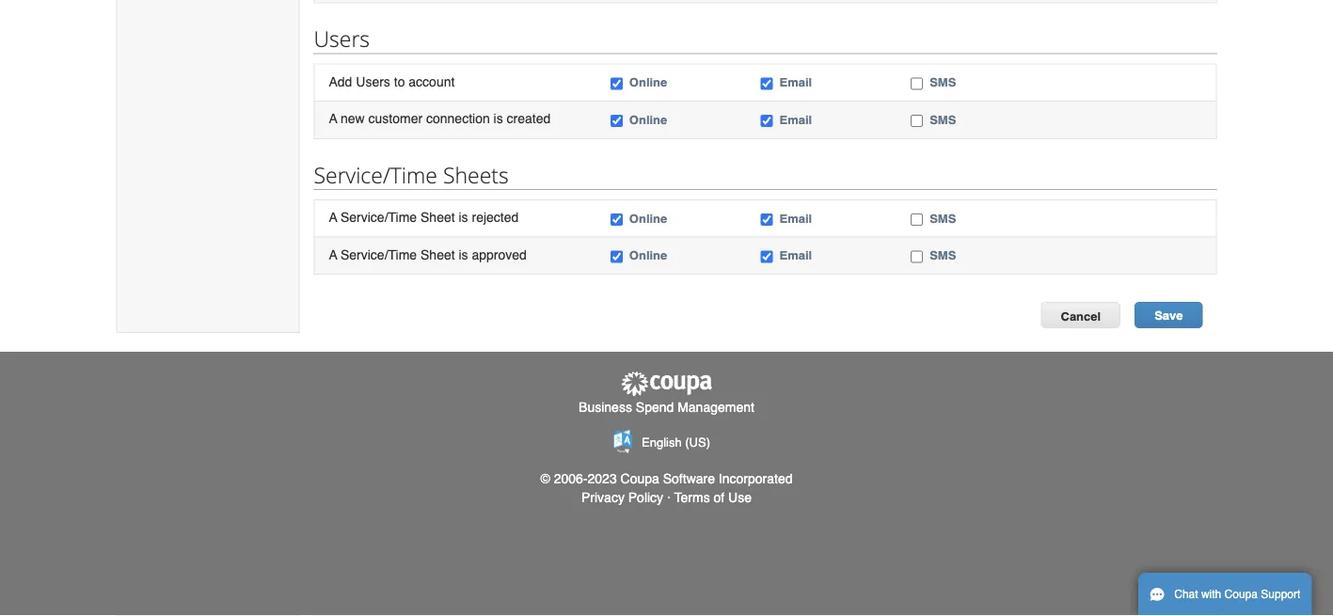 Task type: locate. For each thing, give the bounding box(es) containing it.
email
[[779, 75, 812, 90], [779, 113, 812, 127], [779, 211, 812, 225], [779, 248, 812, 262]]

3 sms from the top
[[930, 211, 956, 225]]

4 online from the top
[[629, 248, 667, 262]]

coupa
[[621, 471, 659, 486], [1225, 588, 1258, 601]]

is
[[494, 111, 503, 126], [459, 210, 468, 225], [459, 247, 468, 262]]

a service/time sheet is rejected
[[329, 210, 519, 225]]

None checkbox
[[761, 78, 773, 90], [610, 213, 623, 226], [761, 213, 773, 226], [911, 213, 923, 226], [610, 251, 623, 263], [911, 251, 923, 263], [761, 78, 773, 90], [610, 213, 623, 226], [761, 213, 773, 226], [911, 213, 923, 226], [610, 251, 623, 263], [911, 251, 923, 263]]

a for a new customer connection is created
[[329, 111, 337, 126]]

2 online from the top
[[629, 113, 667, 127]]

users up add
[[314, 24, 370, 53]]

cancel link
[[1041, 302, 1121, 328]]

0 vertical spatial sheet
[[421, 210, 455, 225]]

sheet for rejected
[[421, 210, 455, 225]]

cancel
[[1061, 309, 1101, 323]]

1 sheet from the top
[[421, 210, 455, 225]]

online
[[629, 75, 667, 90], [629, 113, 667, 127], [629, 211, 667, 225], [629, 248, 667, 262]]

sheet down a service/time sheet is rejected
[[421, 247, 455, 262]]

1 vertical spatial service/time
[[341, 210, 417, 225]]

save button
[[1135, 302, 1203, 328]]

connection
[[426, 111, 490, 126]]

2 sms from the top
[[930, 113, 956, 127]]

sheet up a service/time sheet is approved
[[421, 210, 455, 225]]

incorporated
[[719, 471, 793, 486]]

users left the to
[[356, 74, 390, 89]]

privacy policy link
[[581, 490, 663, 505]]

online for approved
[[629, 248, 667, 262]]

created
[[507, 111, 551, 126]]

a
[[329, 111, 337, 126], [329, 210, 337, 225], [329, 247, 337, 262]]

sms for is
[[930, 113, 956, 127]]

service/time down service/time sheets at the top left
[[341, 210, 417, 225]]

service/time down a service/time sheet is rejected
[[341, 247, 417, 262]]

coupa right with
[[1225, 588, 1258, 601]]

business spend management
[[579, 399, 754, 414]]

is for rejected
[[459, 210, 468, 225]]

3 a from the top
[[329, 247, 337, 262]]

1 vertical spatial a
[[329, 210, 337, 225]]

2006-
[[554, 471, 588, 486]]

sheet
[[421, 210, 455, 225], [421, 247, 455, 262]]

management
[[678, 399, 754, 414]]

0 vertical spatial service/time
[[314, 160, 437, 189]]

0 vertical spatial is
[[494, 111, 503, 126]]

approved
[[472, 247, 527, 262]]

3 online from the top
[[629, 211, 667, 225]]

terms
[[674, 490, 710, 505]]

4 email from the top
[[779, 248, 812, 262]]

None checkbox
[[610, 78, 623, 90], [911, 78, 923, 90], [610, 115, 623, 127], [761, 115, 773, 127], [911, 115, 923, 127], [761, 251, 773, 263], [610, 78, 623, 90], [911, 78, 923, 90], [610, 115, 623, 127], [761, 115, 773, 127], [911, 115, 923, 127], [761, 251, 773, 263]]

2 a from the top
[[329, 210, 337, 225]]

with
[[1201, 588, 1221, 601]]

1 email from the top
[[779, 75, 812, 90]]

1 vertical spatial coupa
[[1225, 588, 1258, 601]]

1 vertical spatial sheet
[[421, 247, 455, 262]]

chat with coupa support
[[1174, 588, 1301, 601]]

3 email from the top
[[779, 211, 812, 225]]

1 horizontal spatial coupa
[[1225, 588, 1258, 601]]

(us)
[[685, 435, 710, 450]]

service/time for a service/time sheet is approved
[[341, 247, 417, 262]]

1 a from the top
[[329, 111, 337, 126]]

0 vertical spatial coupa
[[621, 471, 659, 486]]

sms
[[930, 75, 956, 90], [930, 113, 956, 127], [930, 211, 956, 225], [930, 248, 956, 262]]

service/time down customer
[[314, 160, 437, 189]]

service/time
[[314, 160, 437, 189], [341, 210, 417, 225], [341, 247, 417, 262]]

2 vertical spatial service/time
[[341, 247, 417, 262]]

a for a service/time sheet is rejected
[[329, 210, 337, 225]]

2 vertical spatial is
[[459, 247, 468, 262]]

is left the approved
[[459, 247, 468, 262]]

0 vertical spatial users
[[314, 24, 370, 53]]

1 sms from the top
[[930, 75, 956, 90]]

coupa up policy
[[621, 471, 659, 486]]

2 sheet from the top
[[421, 247, 455, 262]]

is left created
[[494, 111, 503, 126]]

4 sms from the top
[[930, 248, 956, 262]]

2 email from the top
[[779, 113, 812, 127]]

a for a service/time sheet is approved
[[329, 247, 337, 262]]

0 vertical spatial a
[[329, 111, 337, 126]]

2 vertical spatial a
[[329, 247, 337, 262]]

spend
[[636, 399, 674, 414]]

is left rejected
[[459, 210, 468, 225]]

users
[[314, 24, 370, 53], [356, 74, 390, 89]]

a service/time sheet is approved
[[329, 247, 527, 262]]

1 vertical spatial is
[[459, 210, 468, 225]]



Task type: vqa. For each thing, say whether or not it's contained in the screenshot.
"new"
yes



Task type: describe. For each thing, give the bounding box(es) containing it.
email for approved
[[779, 248, 812, 262]]

email for is
[[779, 113, 812, 127]]

2023
[[588, 471, 617, 486]]

sheets
[[443, 160, 509, 189]]

sheet for approved
[[421, 247, 455, 262]]

of
[[714, 490, 725, 505]]

a new customer connection is created
[[329, 111, 551, 126]]

english (us)
[[642, 435, 710, 450]]

online for is
[[629, 113, 667, 127]]

new
[[341, 111, 365, 126]]

business
[[579, 399, 632, 414]]

use
[[728, 490, 752, 505]]

service/time sheets
[[314, 160, 509, 189]]

terms of use link
[[674, 490, 752, 505]]

privacy
[[581, 490, 625, 505]]

english
[[642, 435, 682, 450]]

software
[[663, 471, 715, 486]]

rejected
[[472, 210, 519, 225]]

© 2006-2023 coupa software incorporated
[[541, 471, 793, 486]]

sms for rejected
[[930, 211, 956, 225]]

save
[[1155, 309, 1183, 323]]

coupa inside button
[[1225, 588, 1258, 601]]

customer
[[368, 111, 423, 126]]

coupa supplier portal image
[[620, 371, 714, 397]]

is for approved
[[459, 247, 468, 262]]

chat with coupa support button
[[1138, 573, 1312, 616]]

to
[[394, 74, 405, 89]]

support
[[1261, 588, 1301, 601]]

0 horizontal spatial coupa
[[621, 471, 659, 486]]

sms for approved
[[930, 248, 956, 262]]

add
[[329, 74, 352, 89]]

1 online from the top
[[629, 75, 667, 90]]

©
[[541, 471, 550, 486]]

terms of use
[[674, 490, 752, 505]]

chat
[[1174, 588, 1198, 601]]

1 vertical spatial users
[[356, 74, 390, 89]]

service/time for a service/time sheet is rejected
[[341, 210, 417, 225]]

account
[[409, 74, 455, 89]]

email for rejected
[[779, 211, 812, 225]]

privacy policy
[[581, 490, 663, 505]]

add users to account
[[329, 74, 455, 89]]

online for rejected
[[629, 211, 667, 225]]

policy
[[628, 490, 663, 505]]



